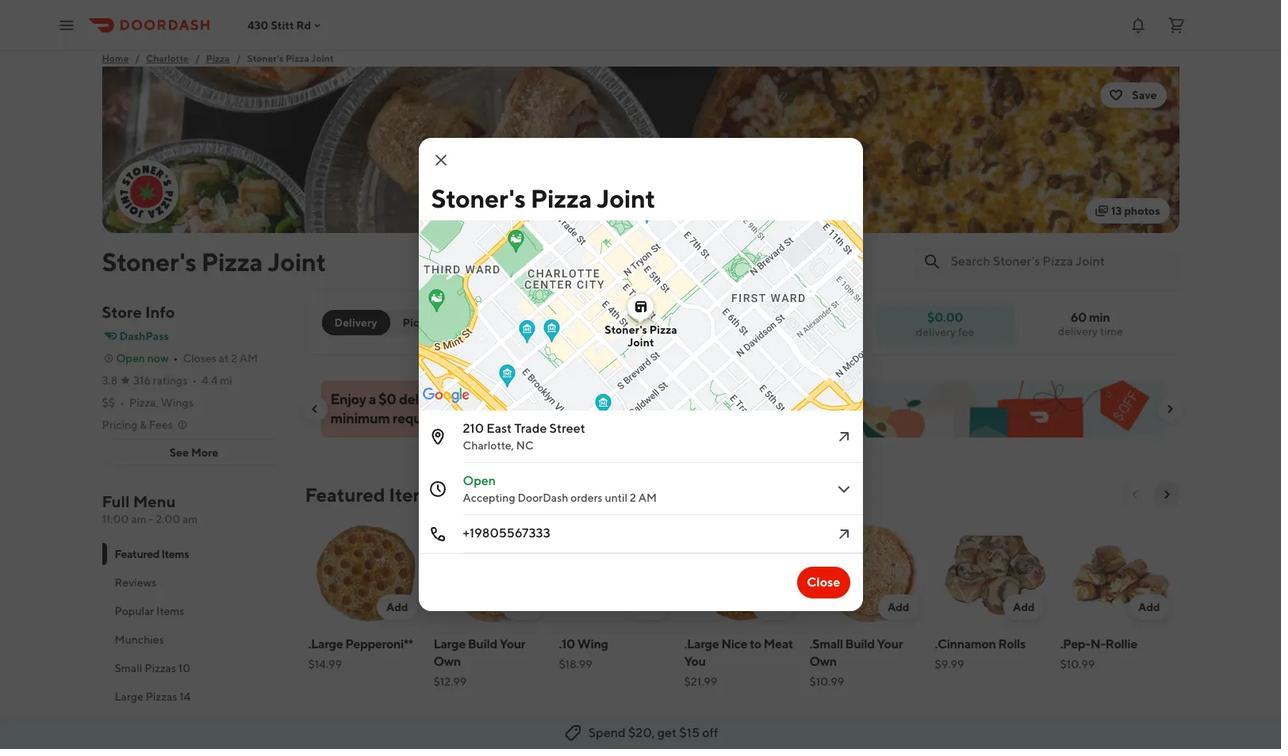 Task type: locate. For each thing, give the bounding box(es) containing it.
$10.99
[[1060, 658, 1095, 671], [810, 676, 844, 689]]

am right 2:00
[[182, 513, 198, 526]]

5 add from the left
[[888, 601, 909, 614]]

2 add button from the left
[[502, 595, 543, 620]]

$10.99 down .small on the right of page
[[810, 676, 844, 689]]

pizza,
[[129, 397, 159, 409]]

3 add button from the left
[[627, 595, 668, 620]]

minimum
[[330, 410, 390, 427]]

0 horizontal spatial delivery
[[399, 391, 449, 408]]

2 right at
[[231, 352, 237, 365]]

0 vertical spatial 2
[[231, 352, 237, 365]]

.large for .large nice to meat you
[[684, 637, 719, 652]]

stoner's pizza joint
[[431, 183, 655, 213], [102, 247, 326, 277], [604, 324, 677, 349], [604, 324, 677, 349]]

add button for large build your own
[[502, 595, 543, 620]]

notification bell image
[[1129, 15, 1148, 35]]

0 horizontal spatial am
[[131, 513, 146, 526]]

pizza
[[206, 52, 230, 64], [286, 52, 309, 64], [530, 183, 592, 213], [201, 247, 263, 277], [649, 324, 677, 336], [649, 324, 677, 336]]

large build your own image
[[434, 517, 552, 630]]

.large up you
[[684, 637, 719, 652]]

/ right home
[[135, 52, 140, 64]]

dashpass
[[119, 330, 169, 343]]

own down .small on the right of page
[[810, 654, 837, 670]]

6 add button from the left
[[1003, 595, 1044, 620]]

open
[[116, 352, 145, 365], [463, 474, 496, 489]]

1 horizontal spatial am
[[182, 513, 198, 526]]

rollie
[[1105, 637, 1137, 652]]

Item Search search field
[[951, 253, 1166, 270]]

1 vertical spatial 2
[[630, 492, 636, 505]]

am left '-' at the left bottom of page
[[131, 513, 146, 526]]

1 vertical spatial click item image
[[834, 480, 853, 499]]

add
[[386, 601, 408, 614], [512, 601, 533, 614], [637, 601, 659, 614], [762, 601, 784, 614], [888, 601, 909, 614], [1013, 601, 1035, 614], [1138, 601, 1160, 614]]

.10 wing image
[[559, 517, 678, 630]]

5 add button from the left
[[878, 595, 919, 620]]

home
[[102, 52, 129, 64]]

charlotte
[[146, 52, 189, 64]]

select promotional banner element
[[720, 438, 764, 466]]

0 horizontal spatial 2
[[231, 352, 237, 365]]

open inside open accepting doordash orders until 2 am
[[463, 474, 496, 489]]

0 horizontal spatial .large
[[308, 637, 343, 652]]

your inside "large build your own $12.99"
[[499, 637, 525, 652]]

7 add button from the left
[[1129, 595, 1170, 620]]

am right at
[[239, 352, 258, 365]]

0 horizontal spatial large
[[115, 691, 143, 704]]

0 vertical spatial open
[[116, 352, 145, 365]]

.pep n rollie image
[[1060, 517, 1179, 630]]

0 vertical spatial click item image
[[834, 428, 853, 447]]

2 horizontal spatial delivery
[[1058, 325, 1098, 338]]

.cinnamon rolls image
[[935, 517, 1054, 630]]

open up 316
[[116, 352, 145, 365]]

closes
[[183, 352, 216, 365]]

fee left on
[[451, 391, 471, 408]]

4 add from the left
[[762, 601, 784, 614]]

1 vertical spatial reviews
[[305, 717, 369, 738]]

/ right pizza link
[[236, 52, 241, 64]]

pizzas left 18
[[167, 719, 199, 732]]

.large for .large pepperoni**
[[308, 637, 343, 652]]

2 horizontal spatial /
[[236, 52, 241, 64]]

$$ • pizza, wings
[[102, 397, 193, 409]]

delivery up 'required.'
[[399, 391, 449, 408]]

1 your from the left
[[499, 637, 525, 652]]

1 horizontal spatial featured
[[305, 484, 385, 506]]

rolls
[[998, 637, 1026, 652]]

6 add from the left
[[1013, 601, 1035, 614]]

fees
[[149, 419, 173, 432]]

items up the reviews button
[[161, 548, 189, 561]]

spend $20, get $15 off
[[588, 726, 718, 741]]

1 vertical spatial $10.99
[[810, 676, 844, 689]]

1 vertical spatial large
[[115, 691, 143, 704]]

am inside open accepting doordash orders until 2 am
[[638, 492, 657, 505]]

1 horizontal spatial open
[[463, 474, 496, 489]]

featured inside featured items heading
[[305, 484, 385, 506]]

enjoy
[[330, 391, 366, 408]]

delivery
[[1058, 325, 1098, 338], [916, 326, 956, 338], [399, 391, 449, 408]]

delivery inside "60 min delivery time"
[[1058, 325, 1098, 338]]

rd
[[296, 19, 311, 31]]

0 horizontal spatial $10.99
[[810, 676, 844, 689]]

1 vertical spatial •
[[192, 374, 197, 387]]

60 min delivery time
[[1058, 310, 1123, 338]]

11:00
[[102, 513, 129, 526]]

nc
[[516, 439, 533, 452]]

home link
[[102, 51, 129, 67]]

pricing
[[102, 419, 138, 432]]

1 click item image from the top
[[834, 428, 853, 447]]

am
[[131, 513, 146, 526], [182, 513, 198, 526]]

1 horizontal spatial •
[[173, 352, 178, 365]]

pizzas inside button
[[145, 662, 176, 675]]

14
[[179, 691, 191, 704]]

$$
[[102, 397, 115, 409]]

build right .small on the right of page
[[845, 637, 875, 652]]

Pickup radio
[[380, 310, 451, 336]]

0 horizontal spatial open
[[116, 352, 145, 365]]

large for pizzas
[[115, 691, 143, 704]]

stoner's pizza joint image
[[102, 67, 1179, 233], [116, 162, 176, 222]]

save button
[[1101, 82, 1166, 108]]

$10.99 inside .pep-n-rollie $10.99
[[1060, 658, 1095, 671]]

delivery down $0.00
[[916, 326, 956, 338]]

0 vertical spatial reviews
[[115, 577, 157, 589]]

reviews up popular
[[115, 577, 157, 589]]

stitt
[[271, 19, 294, 31]]

• left 4.4 at the left of page
[[192, 374, 197, 387]]

2 own from the left
[[810, 654, 837, 670]]

2 right until
[[630, 492, 636, 505]]

featured
[[305, 484, 385, 506], [115, 548, 159, 561]]

1 horizontal spatial am
[[638, 492, 657, 505]]

min
[[1089, 310, 1110, 325]]

0 horizontal spatial reviews
[[115, 577, 157, 589]]

2 am from the left
[[182, 513, 198, 526]]

save
[[1132, 89, 1157, 102]]

reviews down $14.99
[[305, 717, 369, 738]]

featured items down '-' at the left bottom of page
[[115, 548, 189, 561]]

pizzas left "10"
[[145, 662, 176, 675]]

wings
[[161, 397, 193, 409]]

1 vertical spatial pizzas
[[146, 691, 177, 704]]

featured down '-' at the left bottom of page
[[115, 548, 159, 561]]

popular items button
[[102, 597, 286, 626]]

2 build from the left
[[845, 637, 875, 652]]

fee inside $0.00 delivery fee
[[958, 326, 974, 338]]

.large inside ".large pepperoni** $14.99"
[[308, 637, 343, 652]]

popular
[[115, 605, 154, 618]]

fee inside enjoy a $0 delivery fee on your first order, $5 subtotal minimum required.
[[451, 391, 471, 408]]

1 add button from the left
[[377, 595, 418, 620]]

featured items heading
[[305, 482, 438, 508]]

$0
[[378, 391, 396, 408]]

a
[[369, 391, 376, 408]]

1 vertical spatial open
[[463, 474, 496, 489]]

0 vertical spatial pizzas
[[145, 662, 176, 675]]

items left accepting
[[389, 484, 438, 506]]

.large inside .large nice to meat you $21.99
[[684, 637, 719, 652]]

large up $12.99
[[434, 637, 466, 652]]

featured down minimum
[[305, 484, 385, 506]]

0 vertical spatial items
[[389, 484, 438, 506]]

your inside .small build your own $10.99
[[877, 637, 903, 652]]

first
[[523, 391, 548, 408]]

pizzas left 14
[[146, 691, 177, 704]]

0 vertical spatial $10.99
[[1060, 658, 1095, 671]]

menu
[[133, 493, 176, 511]]

reviews
[[115, 577, 157, 589], [305, 717, 369, 738]]

own inside "large build your own $12.99"
[[434, 654, 461, 670]]

add for .small build your own
[[888, 601, 909, 614]]

1 vertical spatial am
[[638, 492, 657, 505]]

own
[[434, 654, 461, 670], [810, 654, 837, 670]]

2 .large from the left
[[684, 637, 719, 652]]

trade
[[514, 421, 547, 436]]

0 horizontal spatial /
[[135, 52, 140, 64]]

0 vertical spatial featured
[[305, 484, 385, 506]]

0 vertical spatial large
[[434, 637, 466, 652]]

3 add from the left
[[637, 601, 659, 614]]

1 horizontal spatial 2
[[630, 492, 636, 505]]

1 .large from the left
[[308, 637, 343, 652]]

2 horizontal spatial •
[[192, 374, 197, 387]]

build inside "large build your own $12.99"
[[468, 637, 497, 652]]

1 horizontal spatial $10.99
[[1060, 658, 1095, 671]]

street
[[549, 421, 585, 436]]

east
[[486, 421, 512, 436]]

next button of carousel image
[[1163, 403, 1176, 416], [1160, 489, 1173, 501]]

pizzas
[[145, 662, 176, 675], [146, 691, 177, 704], [167, 719, 199, 732]]

-
[[149, 513, 153, 526]]

/ left pizza link
[[195, 52, 200, 64]]

large down small
[[115, 691, 143, 704]]

2 add from the left
[[512, 601, 533, 614]]

1 horizontal spatial .large
[[684, 637, 719, 652]]

2 vertical spatial pizzas
[[167, 719, 199, 732]]

featured items down minimum
[[305, 484, 438, 506]]

0 horizontal spatial featured items
[[115, 548, 189, 561]]

small
[[115, 662, 142, 675]]

1 horizontal spatial reviews
[[305, 717, 369, 738]]

13 photos
[[1111, 205, 1160, 217]]

am right until
[[638, 492, 657, 505]]

joint
[[311, 52, 334, 64], [597, 183, 655, 213], [267, 247, 326, 277], [627, 336, 654, 349], [627, 336, 654, 349]]

you
[[684, 654, 706, 670]]

1 horizontal spatial build
[[845, 637, 875, 652]]

fee down $0.00
[[958, 326, 974, 338]]

reviews inside button
[[115, 577, 157, 589]]

order methods option group
[[322, 310, 451, 336]]

munchies button
[[102, 626, 286, 654]]

items
[[389, 484, 438, 506], [161, 548, 189, 561], [156, 605, 184, 618]]

1 / from the left
[[135, 52, 140, 64]]

1 horizontal spatial /
[[195, 52, 200, 64]]

0 horizontal spatial build
[[468, 637, 497, 652]]

build inside .small build your own $10.99
[[845, 637, 875, 652]]

2 click item image from the top
[[834, 480, 853, 499]]

2 vertical spatial •
[[120, 397, 124, 409]]

add button for .large nice to meat you
[[753, 595, 794, 620]]

reviews button
[[102, 569, 286, 597]]

• right $$
[[120, 397, 124, 409]]

4 add button from the left
[[753, 595, 794, 620]]

1 horizontal spatial featured items
[[305, 484, 438, 506]]

delivery left time
[[1058, 325, 1098, 338]]

add button for .large pepperoni**
[[377, 595, 418, 620]]

own up $12.99
[[434, 654, 461, 670]]

1 horizontal spatial your
[[877, 637, 903, 652]]

$5
[[589, 391, 606, 408]]

2 vertical spatial items
[[156, 605, 184, 618]]

to
[[750, 637, 761, 652]]

large inside button
[[115, 691, 143, 704]]

0 horizontal spatial fee
[[451, 391, 471, 408]]

close stoner's pizza joint image
[[431, 151, 450, 170]]

$10.99 down .pep-
[[1060, 658, 1095, 671]]

0 vertical spatial •
[[173, 352, 178, 365]]

group
[[474, 317, 507, 329]]

previous button of carousel image
[[308, 403, 321, 416]]

1 own from the left
[[434, 654, 461, 670]]

large
[[434, 637, 466, 652], [115, 691, 143, 704]]

click item image
[[834, 428, 853, 447], [834, 480, 853, 499]]

your
[[493, 391, 521, 408]]

1 am from the left
[[131, 513, 146, 526]]

2 your from the left
[[877, 637, 903, 652]]

7 add from the left
[[1138, 601, 1160, 614]]

.large up $14.99
[[308, 637, 343, 652]]

0 vertical spatial fee
[[958, 326, 974, 338]]

3.8
[[102, 374, 117, 387]]

1 add from the left
[[386, 601, 408, 614]]

your
[[499, 637, 525, 652], [877, 637, 903, 652]]

build down large build your own image
[[468, 637, 497, 652]]

1 horizontal spatial own
[[810, 654, 837, 670]]

your right .small on the right of page
[[877, 637, 903, 652]]

3 / from the left
[[236, 52, 241, 64]]

$14.99
[[308, 658, 342, 671]]

build for .small
[[845, 637, 875, 652]]

0 vertical spatial next button of carousel image
[[1163, 403, 1176, 416]]

map region
[[318, 66, 927, 472]]

pizzas for large
[[146, 691, 177, 704]]

1 vertical spatial next button of carousel image
[[1160, 489, 1173, 501]]

.cinnamon rolls $9.99
[[935, 637, 1026, 671]]

0 horizontal spatial featured
[[115, 548, 159, 561]]

add button for .small build your own
[[878, 595, 919, 620]]

0 horizontal spatial your
[[499, 637, 525, 652]]

items inside button
[[156, 605, 184, 618]]

0 horizontal spatial own
[[434, 654, 461, 670]]

•
[[173, 352, 178, 365], [192, 374, 197, 387], [120, 397, 124, 409]]

2 / from the left
[[195, 52, 200, 64]]

open up accepting
[[463, 474, 496, 489]]

1 vertical spatial featured items
[[115, 548, 189, 561]]

order
[[509, 317, 540, 329]]

featured items
[[305, 484, 438, 506], [115, 548, 189, 561]]

really big pizzas 18
[[115, 719, 212, 732]]

1 horizontal spatial large
[[434, 637, 466, 652]]

required.
[[392, 410, 449, 427]]

1 horizontal spatial fee
[[958, 326, 974, 338]]

stoner's pizza joint dialog
[[318, 66, 927, 612]]

your left .10
[[499, 637, 525, 652]]

$20,
[[628, 726, 655, 741]]

1 horizontal spatial delivery
[[916, 326, 956, 338]]

large pizzas 14 button
[[102, 683, 286, 712]]

• right now
[[173, 352, 178, 365]]

0 vertical spatial am
[[239, 352, 258, 365]]

on
[[474, 391, 490, 408]]

large inside "large build your own $12.99"
[[434, 637, 466, 652]]

own inside .small build your own $10.99
[[810, 654, 837, 670]]

items right popular
[[156, 605, 184, 618]]

.large
[[308, 637, 343, 652], [684, 637, 719, 652]]

Delivery radio
[[322, 310, 390, 336]]

1 vertical spatial fee
[[451, 391, 471, 408]]

1 build from the left
[[468, 637, 497, 652]]



Task type: vqa. For each thing, say whether or not it's contained in the screenshot.
Us
no



Task type: describe. For each thing, give the bounding box(es) containing it.
your for .small build your own
[[877, 637, 903, 652]]

$21.99
[[684, 676, 717, 689]]

until
[[605, 492, 628, 505]]

see more
[[169, 447, 218, 459]]

delivery
[[334, 317, 377, 329]]

off
[[702, 726, 718, 741]]

munchies
[[115, 634, 164, 646]]

.large pepperoni** $14.99
[[308, 637, 413, 671]]

.large pepperoni** image
[[308, 517, 427, 630]]

pizza link
[[206, 51, 230, 67]]

4.4
[[202, 374, 218, 387]]

add for .large nice to meat you
[[762, 601, 784, 614]]

own for .small build your own
[[810, 654, 837, 670]]

click item image for street
[[834, 428, 853, 447]]

add for .pep-n-rollie
[[1138, 601, 1160, 614]]

0 horizontal spatial am
[[239, 352, 258, 365]]

your for large build your own
[[499, 637, 525, 652]]

add button for .10 wing
[[627, 595, 668, 620]]

really big pizzas 18 button
[[102, 712, 286, 740]]

pricing & fees button
[[102, 417, 189, 433]]

pricing & fees
[[102, 419, 173, 432]]

430 stitt rd button
[[247, 19, 324, 31]]

charlotte,
[[463, 439, 514, 452]]

small pizzas 10
[[115, 662, 191, 675]]

316 ratings •
[[133, 374, 197, 387]]

add for .cinnamon rolls
[[1013, 601, 1035, 614]]

open menu image
[[57, 15, 76, 35]]

.10
[[559, 637, 575, 652]]

0 horizontal spatial •
[[120, 397, 124, 409]]

wing
[[577, 637, 608, 652]]

open for open accepting doordash orders until 2 am
[[463, 474, 496, 489]]

delivery inside enjoy a $0 delivery fee on your first order, $5 subtotal minimum required.
[[399, 391, 449, 408]]

add button for .cinnamon rolls
[[1003, 595, 1044, 620]]

1 vertical spatial items
[[161, 548, 189, 561]]

order,
[[550, 391, 587, 408]]

.large nice to meat you image
[[684, 517, 803, 630]]

really
[[115, 719, 146, 732]]

open accepting doordash orders until 2 am
[[463, 474, 657, 505]]

• closes at 2 am
[[173, 352, 258, 365]]

$0.00
[[927, 310, 963, 325]]

add for .10 wing
[[637, 601, 659, 614]]

430 stitt rd
[[247, 19, 311, 31]]

enjoy a $0 delivery fee on your first order, $5 subtotal minimum required.
[[330, 391, 660, 427]]

spend
[[588, 726, 626, 741]]

2 inside open accepting doordash orders until 2 am
[[630, 492, 636, 505]]

pizzas for small
[[145, 662, 176, 675]]

delivery inside $0.00 delivery fee
[[916, 326, 956, 338]]

nice
[[721, 637, 747, 652]]

large for build
[[434, 637, 466, 652]]

full
[[102, 493, 130, 511]]

items inside heading
[[389, 484, 438, 506]]

info
[[145, 303, 175, 321]]

open for open now
[[116, 352, 145, 365]]

full menu 11:00 am - 2:00 am
[[102, 493, 198, 526]]

ratings
[[153, 374, 187, 387]]

home / charlotte / pizza / stoner's pizza joint
[[102, 52, 334, 64]]

group order
[[474, 317, 540, 329]]

.pep-
[[1060, 637, 1090, 652]]

large build your own $12.99
[[434, 637, 525, 689]]

click item image
[[834, 525, 853, 544]]

2:00
[[156, 513, 180, 526]]

open now
[[116, 352, 169, 365]]

big
[[148, 719, 165, 732]]

0 vertical spatial featured items
[[305, 484, 438, 506]]

18
[[201, 719, 212, 732]]

13
[[1111, 205, 1122, 217]]

.cinnamon
[[935, 637, 996, 652]]

.pep-n-rollie $10.99
[[1060, 637, 1137, 671]]

13 photos button
[[1086, 198, 1170, 224]]

add for .large pepperoni**
[[386, 601, 408, 614]]

now
[[147, 352, 169, 365]]

210
[[463, 421, 484, 436]]

photos
[[1124, 205, 1160, 217]]

pepperoni**
[[345, 637, 413, 652]]

large pizzas 14
[[115, 691, 191, 704]]

.large nice to meat you $21.99
[[684, 637, 793, 689]]

click item image for orders
[[834, 480, 853, 499]]

time
[[1100, 325, 1123, 338]]

close
[[807, 575, 840, 590]]

$18.99
[[559, 658, 592, 671]]

powered by google image
[[422, 388, 469, 404]]

charlotte link
[[146, 51, 189, 67]]

.small
[[810, 637, 843, 652]]

subtotal
[[608, 391, 660, 408]]

orders
[[571, 492, 603, 505]]

210 east trade street charlotte, nc
[[463, 421, 585, 452]]

previous button of carousel image
[[1128, 489, 1141, 501]]

60
[[1071, 310, 1087, 325]]

10
[[178, 662, 191, 675]]

popular items
[[115, 605, 184, 618]]

0 items, open order cart image
[[1167, 15, 1186, 35]]

build for large
[[468, 637, 497, 652]]

meat
[[764, 637, 793, 652]]

add button for .pep-n-rollie
[[1129, 595, 1170, 620]]

316
[[133, 374, 151, 387]]

add for large build your own
[[512, 601, 533, 614]]

at
[[219, 352, 229, 365]]

&
[[140, 419, 147, 432]]

accepting
[[463, 492, 515, 505]]

see
[[169, 447, 189, 459]]

$9.99
[[935, 658, 964, 671]]

more
[[191, 447, 218, 459]]

$15
[[679, 726, 700, 741]]

own for large build your own
[[434, 654, 461, 670]]

n-
[[1090, 637, 1105, 652]]

$10.99 inside .small build your own $10.99
[[810, 676, 844, 689]]

.small build your own image
[[810, 517, 929, 630]]

see more button
[[103, 440, 285, 466]]

1 vertical spatial featured
[[115, 548, 159, 561]]



